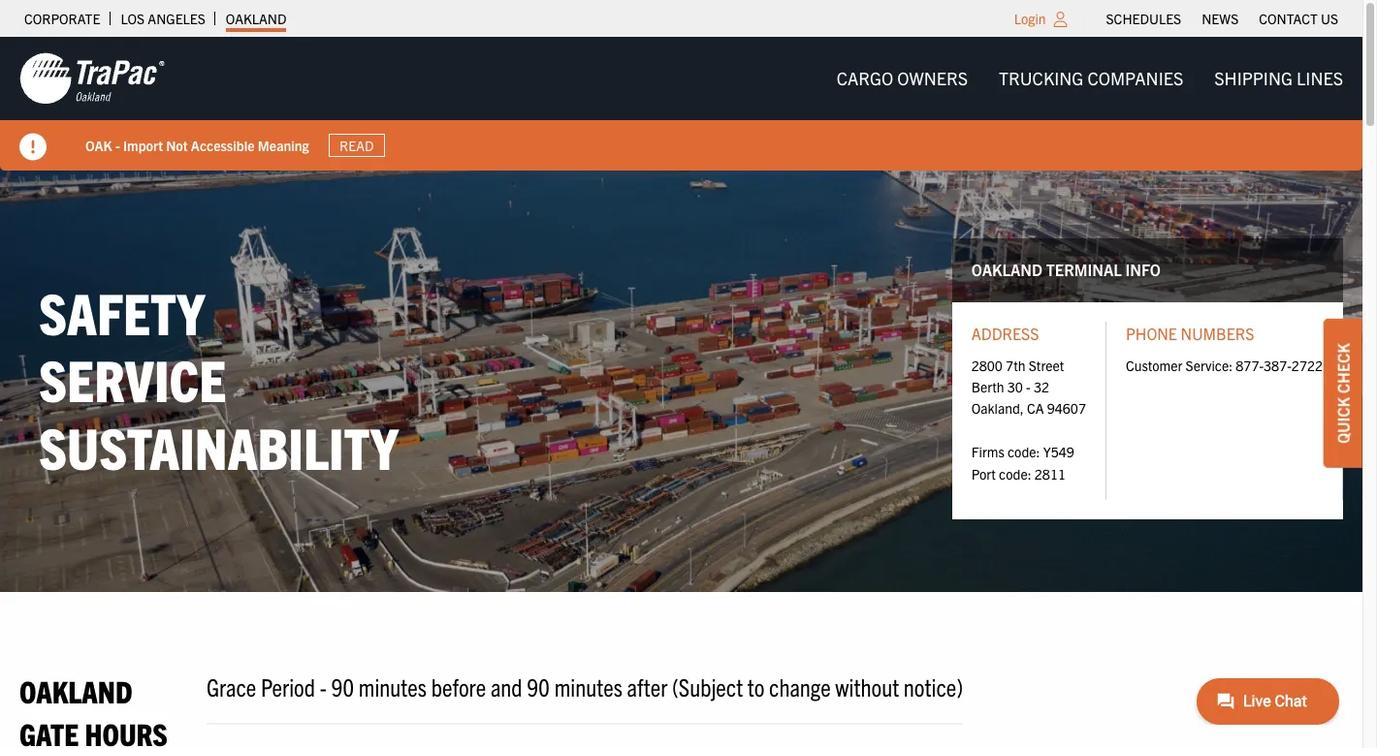 Task type: locate. For each thing, give the bounding box(es) containing it.
32
[[1034, 378, 1050, 396]]

0 horizontal spatial minutes
[[359, 672, 427, 703]]

minutes
[[359, 672, 427, 703], [555, 672, 623, 703]]

login
[[1014, 10, 1046, 27]]

service
[[39, 344, 226, 415]]

oak
[[85, 136, 112, 154]]

street
[[1029, 357, 1064, 374]]

safety service sustainability
[[39, 276, 398, 482]]

quick check
[[1334, 344, 1353, 444]]

change
[[769, 672, 831, 703]]

minutes left after at the left bottom
[[555, 672, 623, 703]]

1 horizontal spatial 90
[[527, 672, 550, 703]]

and
[[491, 672, 522, 703]]

schedules link
[[1106, 5, 1182, 32]]

2811
[[1035, 465, 1066, 483]]

news link
[[1202, 5, 1239, 32]]

import
[[123, 136, 163, 154]]

los
[[121, 10, 145, 27]]

menu bar containing schedules
[[1096, 5, 1349, 32]]

1 vertical spatial -
[[1026, 378, 1031, 396]]

service:
[[1186, 357, 1233, 374]]

1 90 from the left
[[331, 672, 354, 703]]

los angeles link
[[121, 5, 205, 32]]

menu bar inside banner
[[821, 59, 1359, 98]]

info
[[1126, 260, 1161, 280]]

2800
[[972, 357, 1003, 374]]

1 vertical spatial code:
[[999, 465, 1032, 483]]

meaning
[[258, 136, 309, 154]]

berth
[[972, 378, 1005, 396]]

address
[[972, 324, 1039, 343]]

menu bar
[[1096, 5, 1349, 32], [821, 59, 1359, 98]]

1 horizontal spatial oakland
[[226, 10, 287, 27]]

menu bar up shipping
[[1096, 5, 1349, 32]]

- right oak
[[115, 136, 120, 154]]

us
[[1321, 10, 1339, 27]]

code:
[[1008, 443, 1040, 461], [999, 465, 1032, 483]]

2800 7th street berth 30 - 32 oakland, ca 94607
[[972, 357, 1086, 417]]

0 vertical spatial menu bar
[[1096, 5, 1349, 32]]

90 right and
[[527, 672, 550, 703]]

90 right period
[[331, 672, 354, 703]]

1 vertical spatial oakland
[[972, 260, 1043, 280]]

90
[[331, 672, 354, 703], [527, 672, 550, 703]]

oakland link
[[226, 5, 287, 32]]

news
[[1202, 10, 1239, 27]]

period
[[261, 672, 315, 703]]

1 vertical spatial menu bar
[[821, 59, 1359, 98]]

read link
[[328, 134, 385, 157]]

oakland for oakland terminal info
[[972, 260, 1043, 280]]

shipping lines link
[[1199, 59, 1359, 98]]

30
[[1008, 378, 1023, 396]]

7th
[[1006, 357, 1026, 374]]

code: right port
[[999, 465, 1032, 483]]

0 horizontal spatial oakland
[[19, 673, 132, 710]]

y549
[[1043, 443, 1075, 461]]

0 vertical spatial oakland
[[226, 10, 287, 27]]

owners
[[898, 67, 968, 89]]

- right the 30
[[1026, 378, 1031, 396]]

2 horizontal spatial -
[[1026, 378, 1031, 396]]

(subject
[[672, 672, 743, 703]]

oakland
[[226, 10, 287, 27], [972, 260, 1043, 280], [19, 673, 132, 710]]

companies
[[1088, 67, 1184, 89]]

0 horizontal spatial -
[[115, 136, 120, 154]]

banner
[[0, 37, 1377, 171]]

code: up '2811'
[[1008, 443, 1040, 461]]

0 horizontal spatial 90
[[331, 672, 354, 703]]

corporate
[[24, 10, 100, 27]]

0 vertical spatial -
[[115, 136, 120, 154]]

cargo
[[837, 67, 894, 89]]

cargo owners
[[837, 67, 968, 89]]

numbers
[[1181, 324, 1255, 343]]

2 vertical spatial oakland
[[19, 673, 132, 710]]

menu bar containing cargo owners
[[821, 59, 1359, 98]]

1 horizontal spatial minutes
[[555, 672, 623, 703]]

2 vertical spatial -
[[320, 672, 327, 703]]

minutes left before
[[359, 672, 427, 703]]

not
[[166, 136, 188, 154]]

los angeles
[[121, 10, 205, 27]]

grace
[[207, 672, 256, 703]]

trucking
[[999, 67, 1084, 89]]

oak - import not accessible meaning
[[85, 136, 309, 154]]

menu bar down light image
[[821, 59, 1359, 98]]

- right period
[[320, 672, 327, 703]]

banner containing cargo owners
[[0, 37, 1377, 171]]

light image
[[1054, 12, 1068, 27]]

accessible
[[191, 136, 255, 154]]

-
[[115, 136, 120, 154], [1026, 378, 1031, 396], [320, 672, 327, 703]]

2 horizontal spatial oakland
[[972, 260, 1043, 280]]



Task type: describe. For each thing, give the bounding box(es) containing it.
94607
[[1047, 400, 1086, 417]]

cargo owners link
[[821, 59, 984, 98]]

firms code:  y549 port code:  2811
[[972, 443, 1075, 483]]

oakland image
[[19, 51, 165, 106]]

- inside banner
[[115, 136, 120, 154]]

oakland,
[[972, 400, 1024, 417]]

quick
[[1334, 397, 1353, 444]]

2 90 from the left
[[527, 672, 550, 703]]

ca
[[1027, 400, 1044, 417]]

387-
[[1264, 357, 1292, 374]]

1 horizontal spatial -
[[320, 672, 327, 703]]

to
[[748, 672, 765, 703]]

lines
[[1297, 67, 1343, 89]]

contact us
[[1259, 10, 1339, 27]]

877-
[[1236, 357, 1264, 374]]

0 vertical spatial code:
[[1008, 443, 1040, 461]]

shipping lines
[[1215, 67, 1343, 89]]

customer service: 877-387-2722
[[1126, 357, 1323, 374]]

oakland terminal info
[[972, 260, 1161, 280]]

phone
[[1126, 324, 1177, 343]]

login link
[[1014, 10, 1046, 27]]

angeles
[[148, 10, 205, 27]]

port
[[972, 465, 996, 483]]

schedules
[[1106, 10, 1182, 27]]

after
[[627, 672, 668, 703]]

phone numbers
[[1126, 324, 1255, 343]]

firms
[[972, 443, 1005, 461]]

shipping
[[1215, 67, 1293, 89]]

customer
[[1126, 357, 1183, 374]]

notice)
[[904, 672, 963, 703]]

contact
[[1259, 10, 1318, 27]]

read
[[340, 137, 374, 154]]

terminal
[[1046, 260, 1122, 280]]

before
[[431, 672, 486, 703]]

1 minutes from the left
[[359, 672, 427, 703]]

grace period - 90 minutes before and 90 minutes after (subject to change without notice)
[[207, 672, 963, 703]]

contact us link
[[1259, 5, 1339, 32]]

trucking companies link
[[984, 59, 1199, 98]]

without
[[835, 672, 899, 703]]

oakland for oakland link
[[226, 10, 287, 27]]

2 minutes from the left
[[555, 672, 623, 703]]

check
[[1334, 344, 1353, 394]]

quick check link
[[1324, 319, 1363, 468]]

sustainability
[[39, 411, 398, 482]]

trucking companies
[[999, 67, 1184, 89]]

solid image
[[19, 134, 47, 161]]

corporate link
[[24, 5, 100, 32]]

safety
[[39, 276, 205, 347]]

- inside 2800 7th street berth 30 - 32 oakland, ca 94607
[[1026, 378, 1031, 396]]

2722
[[1292, 357, 1323, 374]]



Task type: vqa. For each thing, say whether or not it's contained in the screenshot.
Sustainability
yes



